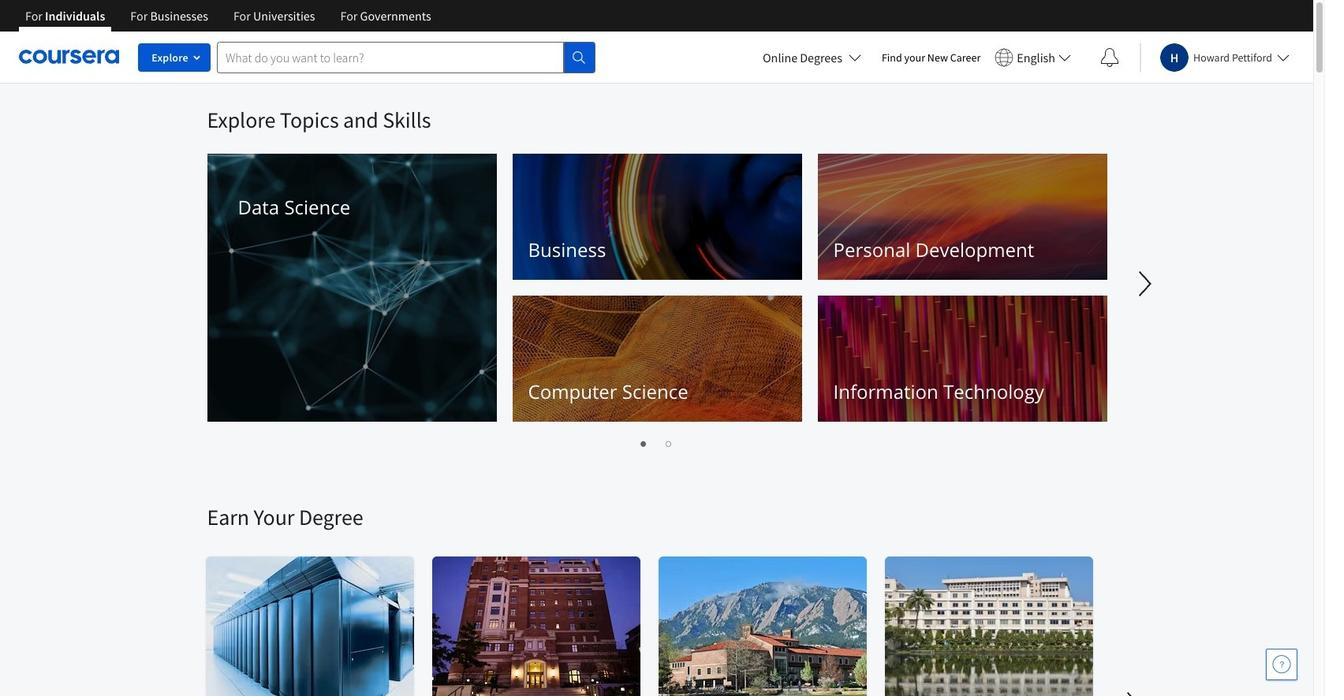 Task type: locate. For each thing, give the bounding box(es) containing it.
computer science image
[[512, 296, 802, 422]]

next slide image inside earn your degree carousel 'element'
[[1114, 686, 1152, 696]]

next slide image inside explore topics and skills carousel element
[[1126, 265, 1164, 303]]

None search field
[[217, 41, 595, 73]]

0 vertical spatial next slide image
[[1126, 265, 1164, 303]]

information technology image
[[818, 296, 1107, 422]]

1 vertical spatial next slide image
[[1114, 686, 1152, 696]]

master of applied data science degree by university of michigan, image
[[432, 557, 641, 696]]

next slide image for personal development image
[[1126, 265, 1164, 303]]

What do you want to learn? text field
[[217, 41, 564, 73]]

next slide image for master of science in data science degree by university of colorado boulder, image
[[1114, 686, 1152, 696]]

banner navigation
[[13, 0, 444, 43]]

next slide image
[[1126, 265, 1164, 303], [1114, 686, 1152, 696]]

list
[[207, 434, 1106, 453]]

earn your degree carousel element
[[199, 456, 1325, 696]]



Task type: vqa. For each thing, say whether or not it's contained in the screenshot.
For for Businesses
no



Task type: describe. For each thing, give the bounding box(es) containing it.
list inside explore topics and skills carousel element
[[207, 434, 1106, 453]]

data science image
[[207, 154, 497, 422]]

personal development image
[[818, 154, 1107, 280]]

master of science in data science degree by university of colorado boulder, image
[[658, 557, 867, 696]]

help center image
[[1272, 655, 1291, 674]]

postgraduate diploma in applied statistics  degree by indian statistical institute, image
[[885, 557, 1094, 696]]

master of computer science in data science degree by university of illinois at urbana-champaign, image
[[205, 557, 414, 696]]

explore topics and skills carousel element
[[199, 84, 1325, 456]]

coursera image
[[19, 44, 119, 70]]

business image
[[512, 154, 802, 280]]



